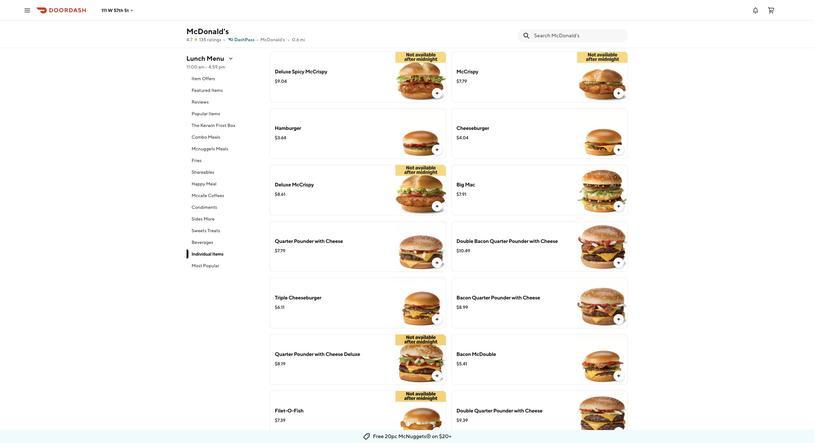 Task type: vqa. For each thing, say whether or not it's contained in the screenshot.
honey
no



Task type: locate. For each thing, give the bounding box(es) containing it.
bacon mcdouble
[[457, 351, 496, 358]]

cheeseburger up $4.04
[[457, 125, 489, 131]]

add item to cart image for filet-o-fish
[[434, 430, 440, 435]]

lunch menu
[[186, 55, 224, 62]]

big
[[457, 182, 464, 188]]

111 w 57th st button
[[101, 8, 134, 13]]

$8.99
[[457, 305, 468, 310]]

1 horizontal spatial •
[[257, 37, 258, 42]]

lunch
[[186, 55, 205, 62]]

double up $10.49
[[457, 238, 473, 244]]

$6.11
[[275, 305, 284, 310]]

menus image
[[228, 56, 233, 61]]

quarter
[[275, 238, 293, 244], [490, 238, 508, 244], [472, 295, 490, 301], [275, 351, 293, 358], [474, 408, 492, 414]]

$9.39
[[457, 418, 468, 423]]

items inside 'button'
[[209, 111, 220, 116]]

1 vertical spatial $7.79
[[275, 248, 285, 254]]

2 • from the left
[[257, 37, 258, 42]]

meals down the kerwin frost box
[[208, 135, 220, 140]]

0 horizontal spatial mcdonald's
[[186, 27, 229, 36]]

0 vertical spatial meals
[[208, 135, 220, 140]]

135
[[199, 37, 206, 42]]

• left 0.6
[[288, 37, 290, 42]]

fries button
[[186, 155, 262, 166]]

add item to cart image
[[434, 91, 440, 96], [616, 91, 621, 96], [434, 147, 440, 152], [616, 147, 621, 152], [434, 204, 440, 209], [434, 260, 440, 266], [616, 317, 621, 322], [434, 373, 440, 379]]

cheese
[[326, 238, 343, 244], [541, 238, 558, 244], [523, 295, 540, 301], [326, 351, 343, 358], [525, 408, 543, 414]]

1 horizontal spatial mcdonald's
[[260, 37, 285, 42]]

0 vertical spatial $7.79
[[457, 79, 467, 84]]

2 double from the top
[[457, 408, 473, 414]]

cheeseburger
[[457, 125, 489, 131], [289, 295, 321, 301]]

0 vertical spatial double
[[457, 238, 473, 244]]

mcdonald's for mcdonald's • 0.6 mi
[[260, 37, 285, 42]]

big mac image
[[577, 165, 628, 215]]

items down beverages "button" on the left bottom
[[212, 252, 224, 257]]

bacon for quarter
[[457, 295, 471, 301]]

double up $9.39
[[457, 408, 473, 414]]

add item to cart image for hamburger
[[434, 147, 440, 152]]

1 horizontal spatial cheeseburger
[[457, 125, 489, 131]]

filet-o-fish
[[275, 408, 304, 414]]

0 vertical spatial items
[[211, 88, 223, 93]]

free 20pc mcnuggetsⓡ on $20+
[[373, 434, 452, 440]]

mcdonald's up the 135 ratings •
[[186, 27, 229, 36]]

1 double from the top
[[457, 238, 473, 244]]

quarter pounder with cheese image
[[395, 221, 446, 272]]

st
[[124, 8, 129, 13]]

mccrispy image
[[577, 52, 628, 102]]

0 horizontal spatial •
[[223, 37, 225, 42]]

2 vertical spatial bacon
[[457, 351, 471, 358]]

add item to cart image for cheeseburger
[[616, 147, 621, 152]]

quarter pounder with cheese
[[275, 238, 343, 244]]

popular inside button
[[203, 263, 219, 268]]

0 vertical spatial mcdonald's
[[186, 27, 229, 36]]

deluxe for deluxe spicy mccrispy
[[275, 69, 291, 75]]

mcdouble image
[[577, 0, 628, 46]]

1 vertical spatial mcdonald's
[[260, 37, 285, 42]]

dashpass
[[234, 37, 255, 42]]

$20+
[[439, 434, 452, 440]]

items down item offers button
[[211, 88, 223, 93]]

spicy
[[292, 69, 304, 75]]

mccrispy
[[305, 69, 327, 75], [457, 69, 478, 75], [292, 182, 314, 188]]

deluxe mccrispy image
[[395, 165, 446, 215]]

3 • from the left
[[288, 37, 290, 42]]

2 vertical spatial items
[[212, 252, 224, 257]]

sides
[[192, 216, 203, 222]]

the kerwin frost box
[[192, 123, 235, 128]]

2 vertical spatial deluxe
[[344, 351, 360, 358]]

individual
[[192, 252, 211, 257]]

111 w 57th st
[[101, 8, 129, 13]]

add item to cart image for deluxe mccrispy
[[434, 204, 440, 209]]

11:00
[[186, 64, 197, 70]]

combo
[[192, 135, 207, 140]]

most popular button
[[186, 260, 262, 272]]

57th
[[114, 8, 123, 13]]

1 vertical spatial cheeseburger
[[289, 295, 321, 301]]

•
[[223, 37, 225, 42], [257, 37, 258, 42], [288, 37, 290, 42]]

items inside button
[[211, 88, 223, 93]]

shareables button
[[186, 166, 262, 178]]

mcnuggetsⓡ
[[398, 434, 431, 440]]

0 vertical spatial popular
[[192, 111, 208, 116]]

2 horizontal spatial •
[[288, 37, 290, 42]]

1 vertical spatial deluxe
[[275, 182, 291, 188]]

meals
[[208, 135, 220, 140], [216, 146, 228, 151]]

items
[[211, 88, 223, 93], [209, 111, 220, 116], [212, 252, 224, 257]]

bacon
[[474, 238, 489, 244], [457, 295, 471, 301], [457, 351, 471, 358]]

double for double bacon quarter pounder with cheese
[[457, 238, 473, 244]]

0 vertical spatial deluxe
[[275, 69, 291, 75]]

135 ratings •
[[199, 37, 225, 42]]

mcdonald's
[[186, 27, 229, 36], [260, 37, 285, 42]]

fries
[[192, 158, 202, 163]]

• for mcdonald's • 0.6 mi
[[288, 37, 290, 42]]

with
[[315, 238, 325, 244], [530, 238, 540, 244], [512, 295, 522, 301], [315, 351, 325, 358], [514, 408, 524, 414]]

$7.39
[[275, 418, 286, 423]]

pm
[[219, 64, 225, 70]]

1 vertical spatial double
[[457, 408, 473, 414]]

item offers button
[[186, 73, 262, 85]]

happy meal button
[[186, 178, 262, 190]]

mcdonald's • 0.6 mi
[[260, 37, 305, 42]]

popular down individual items
[[203, 263, 219, 268]]

meals up fries button
[[216, 146, 228, 151]]

double for double quarter pounder with cheese
[[457, 408, 473, 414]]

sides more
[[192, 216, 215, 222]]

featured items button
[[186, 85, 262, 96]]

featured items
[[192, 88, 223, 93]]

1 vertical spatial meals
[[216, 146, 228, 151]]

sweets
[[192, 228, 207, 233]]

cheeseburger right the triple
[[289, 295, 321, 301]]

meals inside button
[[216, 146, 228, 151]]

treats
[[207, 228, 220, 233]]

1 vertical spatial items
[[209, 111, 220, 116]]

spicy mccrispy image
[[395, 0, 446, 46]]

deluxe
[[275, 69, 291, 75], [275, 182, 291, 188], [344, 351, 360, 358]]

$7.79
[[457, 79, 467, 84], [275, 248, 285, 254]]

mcdouble
[[472, 351, 496, 358]]

add item to cart image for double quarter pounder with cheese
[[616, 430, 621, 435]]

add item to cart image for bacon quarter pounder with cheese
[[616, 317, 621, 322]]

4:59
[[208, 64, 218, 70]]

bacon mcdouble image
[[577, 334, 628, 385]]

add item to cart image for quarter pounder with cheese
[[434, 260, 440, 266]]

mcnuggets meals
[[192, 146, 228, 151]]

free
[[373, 434, 384, 440]]

0 horizontal spatial $7.79
[[275, 248, 285, 254]]

popular down the reviews
[[192, 111, 208, 116]]

meals inside button
[[208, 135, 220, 140]]

mcdonald's left 0.6
[[260, 37, 285, 42]]

happy meal
[[192, 181, 217, 187]]

$7.79 for mccrispy
[[457, 79, 467, 84]]

meals for combo meals
[[208, 135, 220, 140]]

items up the kerwin frost box
[[209, 111, 220, 116]]

• right dashpass
[[257, 37, 258, 42]]

1 vertical spatial bacon
[[457, 295, 471, 301]]

$4.04
[[457, 135, 469, 140]]

add item to cart image for big mac
[[616, 204, 621, 209]]

more
[[204, 216, 215, 222]]

1 horizontal spatial $7.79
[[457, 79, 467, 84]]

• right ratings
[[223, 37, 225, 42]]

add item to cart image
[[616, 204, 621, 209], [616, 260, 621, 266], [434, 317, 440, 322], [616, 373, 621, 379], [434, 430, 440, 435], [616, 430, 621, 435]]

1 vertical spatial popular
[[203, 263, 219, 268]]

notification bell image
[[752, 6, 760, 14]]

coffees
[[208, 193, 224, 198]]

double
[[457, 238, 473, 244], [457, 408, 473, 414]]

mac
[[465, 182, 475, 188]]



Task type: describe. For each thing, give the bounding box(es) containing it.
dashpass •
[[234, 37, 258, 42]]

popular items button
[[186, 108, 262, 120]]

individual items
[[192, 252, 224, 257]]

frost
[[216, 123, 227, 128]]

$5.41
[[457, 361, 467, 367]]

combo meals button
[[186, 131, 262, 143]]

111
[[101, 8, 107, 13]]

am
[[198, 64, 205, 70]]

double quarter pounder with cheese
[[457, 408, 543, 414]]

mcnuggets
[[192, 146, 215, 151]]

$9.04
[[275, 79, 287, 84]]

kerwin
[[200, 123, 215, 128]]

sweets treats button
[[186, 225, 262, 237]]

big mac
[[457, 182, 475, 188]]

popular inside 'button'
[[192, 111, 208, 116]]

beverages button
[[186, 237, 262, 248]]

deluxe mccrispy
[[275, 182, 314, 188]]

combo meals
[[192, 135, 220, 140]]

0 items, open order cart image
[[767, 6, 775, 14]]

bacon quarter pounder with cheese
[[457, 295, 540, 301]]

the kerwin frost box button
[[186, 120, 262, 131]]

Item Search search field
[[534, 32, 623, 39]]

cheeseburger image
[[577, 108, 628, 159]]

$10.49
[[457, 248, 470, 254]]

$7.79 for quarter pounder with cheese
[[275, 248, 285, 254]]

• for dashpass •
[[257, 37, 258, 42]]

the
[[192, 123, 199, 128]]

sides more button
[[186, 213, 262, 225]]

0.6
[[292, 37, 299, 42]]

add item to cart image for deluxe spicy mccrispy
[[434, 91, 440, 96]]

add item to cart image for mccrispy
[[616, 91, 621, 96]]

4.7
[[186, 37, 193, 42]]

1 • from the left
[[223, 37, 225, 42]]

double bacon quarter pounder with cheese
[[457, 238, 558, 244]]

$3.64
[[275, 135, 286, 140]]

add item to cart image for bacon mcdouble
[[616, 373, 621, 379]]

items for individual items
[[212, 252, 224, 257]]

deluxe for deluxe mccrispy
[[275, 182, 291, 188]]

add item to cart image for double bacon quarter pounder with cheese
[[616, 260, 621, 266]]

items for featured items
[[211, 88, 223, 93]]

add item to cart image for quarter pounder with cheese deluxe
[[434, 373, 440, 379]]

o-
[[287, 408, 294, 414]]

filet-
[[275, 408, 287, 414]]

add item to cart image for triple cheeseburger
[[434, 317, 440, 322]]

happy
[[192, 181, 205, 187]]

11:00 am - 4:59 pm
[[186, 64, 225, 70]]

$7.91
[[457, 192, 466, 197]]

box
[[227, 123, 235, 128]]

mcnuggets meals button
[[186, 143, 262, 155]]

mccafe coffees button
[[186, 190, 262, 202]]

quarter pounder with cheese deluxe
[[275, 351, 360, 358]]

mcdonald's for mcdonald's
[[186, 27, 229, 36]]

shareables
[[192, 170, 214, 175]]

triple cheeseburger image
[[395, 278, 446, 329]]

most popular
[[192, 263, 219, 268]]

-
[[206, 64, 207, 70]]

offers
[[202, 76, 215, 81]]

deluxe spicy mccrispy
[[275, 69, 327, 75]]

triple cheeseburger
[[275, 295, 321, 301]]

0 horizontal spatial cheeseburger
[[289, 295, 321, 301]]

filet o fish image
[[395, 391, 446, 442]]

sweets treats
[[192, 228, 220, 233]]

items for popular items
[[209, 111, 220, 116]]

reviews
[[192, 99, 209, 105]]

hamburger image
[[395, 108, 446, 159]]

meals for mcnuggets meals
[[216, 146, 228, 151]]

$8.61
[[275, 192, 285, 197]]

0 vertical spatial cheeseburger
[[457, 125, 489, 131]]

reviews button
[[186, 96, 262, 108]]

open menu image
[[23, 6, 31, 14]]

condiments
[[192, 205, 217, 210]]

beverages
[[192, 240, 213, 245]]

bacon for mcdouble
[[457, 351, 471, 358]]

ratings
[[207, 37, 221, 42]]

on
[[432, 434, 438, 440]]

most
[[192, 263, 202, 268]]

double quarter pounder with cheese image
[[577, 391, 628, 442]]

bacon quarter pounder with cheese image
[[577, 278, 628, 329]]

condiments button
[[186, 202, 262, 213]]

quarter pounder with cheese deluxe image
[[395, 334, 446, 385]]

popular items
[[192, 111, 220, 116]]

$8.19
[[275, 361, 285, 367]]

item offers
[[192, 76, 215, 81]]

0 vertical spatial bacon
[[474, 238, 489, 244]]

deluxe spicy mccrispy image
[[395, 52, 446, 102]]

double bacon quarter pounder with cheese image
[[577, 221, 628, 272]]

hamburger
[[275, 125, 301, 131]]

meal
[[206, 181, 217, 187]]

featured
[[192, 88, 210, 93]]

menu
[[207, 55, 224, 62]]

mi
[[300, 37, 305, 42]]

mccafe
[[192, 193, 207, 198]]

w
[[108, 8, 113, 13]]

item
[[192, 76, 201, 81]]

20pc
[[385, 434, 397, 440]]

fish
[[294, 408, 304, 414]]

mccafe coffees
[[192, 193, 224, 198]]



